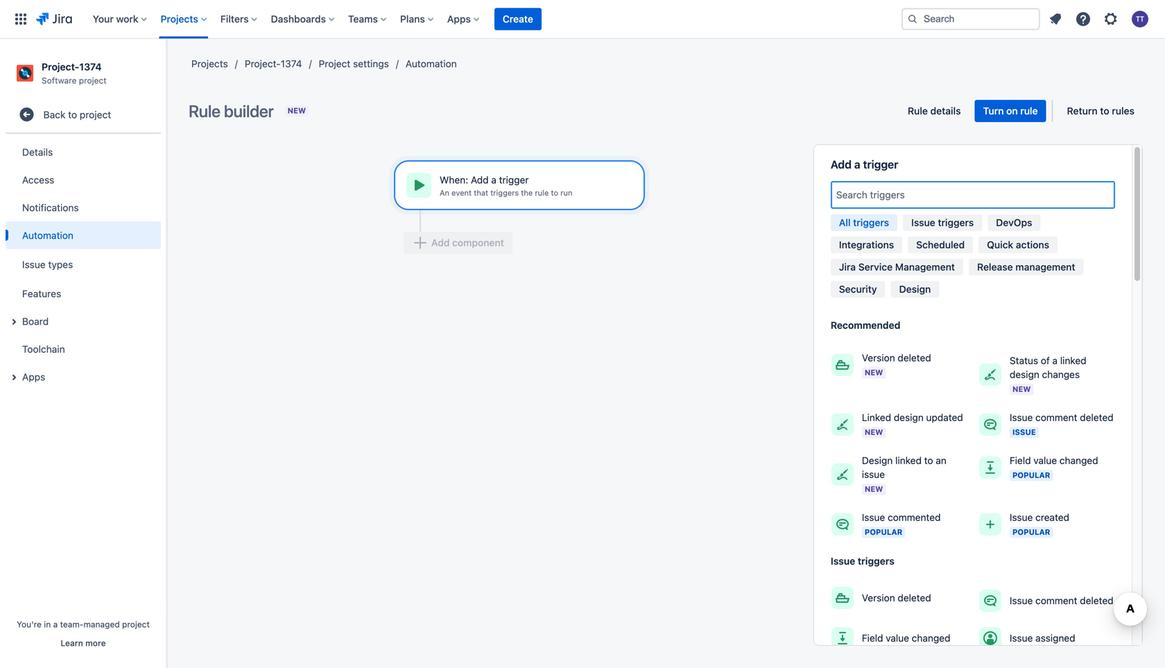 Task type: vqa. For each thing, say whether or not it's contained in the screenshot.
edited
no



Task type: describe. For each thing, give the bounding box(es) containing it.
design for design
[[900, 283, 932, 295]]

design linked to an issue new
[[862, 455, 947, 494]]

settings image
[[1103, 11, 1120, 27]]

when:
[[440, 174, 469, 186]]

triggers inside tab panel
[[858, 556, 895, 567]]

add inside when: add a trigger an event that triggers the rule to run
[[471, 174, 489, 186]]

builder
[[224, 101, 274, 121]]

sidebar element
[[0, 39, 167, 668]]

1374 for project-1374 software project
[[79, 61, 102, 73]]

rule details
[[908, 105, 962, 117]]

trigger inside when: add a trigger an event that triggers the rule to run
[[499, 174, 529, 186]]

rule inside turn on rule button
[[1021, 105, 1039, 117]]

software
[[42, 76, 77, 85]]

learn more button
[[61, 638, 106, 649]]

design inside status of a linked design changes new
[[1010, 369, 1040, 380]]

return to rules
[[1068, 105, 1135, 117]]

value for field value changed
[[886, 633, 910, 644]]

apps inside button
[[22, 371, 45, 383]]

commented
[[888, 512, 941, 523]]

dashboards button
[[267, 8, 340, 30]]

a for changes
[[1053, 355, 1058, 366]]

details
[[931, 105, 962, 117]]

popular inside field value changed popular
[[1013, 471, 1051, 480]]

your work button
[[89, 8, 152, 30]]

types
[[48, 259, 73, 270]]

projects for the "projects" popup button
[[161, 13, 198, 25]]

devops
[[997, 217, 1033, 228]]

plans
[[400, 13, 425, 25]]

issue triggers inside all triggers tab panel
[[831, 556, 895, 567]]

an
[[936, 455, 947, 466]]

field for field value changed
[[862, 633, 884, 644]]

teams button
[[344, 8, 392, 30]]

linked design updated new
[[862, 412, 964, 437]]

devops button
[[988, 214, 1041, 231]]

you're
[[17, 620, 42, 629]]

actions
[[1017, 239, 1050, 251]]

issue inside sidebar element
[[22, 259, 46, 270]]

scheduled button
[[909, 237, 974, 253]]

quick actions button
[[979, 237, 1058, 253]]

new inside the linked design updated new
[[865, 428, 884, 437]]

new inside the design linked to an issue new
[[865, 485, 884, 494]]

field value changed
[[862, 633, 951, 644]]

deleted inside issue comment deleted button
[[1081, 595, 1114, 607]]

access
[[22, 174, 54, 185]]

project
[[319, 58, 351, 69]]

quick actions
[[988, 239, 1050, 251]]

turn on rule
[[984, 105, 1039, 117]]

issue triggers inside button
[[912, 217, 975, 228]]

in
[[44, 620, 51, 629]]

group inside sidebar element
[[6, 134, 161, 395]]

design for design linked to an issue new
[[862, 455, 893, 466]]

issue comment deleted issue
[[1010, 412, 1114, 437]]

all triggers
[[840, 217, 890, 228]]

security button
[[831, 281, 886, 298]]

toolchain
[[22, 343, 65, 355]]

event
[[452, 188, 472, 197]]

issue inside the issue comment deleted issue
[[1013, 428, 1037, 437]]

project inside project-1374 software project
[[79, 76, 107, 85]]

version deleted new
[[862, 352, 932, 377]]

project- for project-1374
[[245, 58, 281, 69]]

rule inside when: add a trigger an event that triggers the rule to run
[[535, 188, 549, 197]]

search image
[[908, 14, 919, 25]]

deleted inside the issue comment deleted issue
[[1081, 412, 1114, 423]]

issue inside the design linked to an issue new
[[862, 469, 885, 480]]

board
[[22, 316, 49, 327]]

automation for notifications
[[22, 230, 73, 241]]

appswitcher icon image
[[12, 11, 29, 27]]

to inside sidebar element
[[68, 109, 77, 120]]

comment for issue comment deleted issue
[[1036, 412, 1078, 423]]

service
[[859, 261, 893, 273]]

dashboards
[[271, 13, 326, 25]]

issue created popular
[[1010, 512, 1070, 537]]

return
[[1068, 105, 1098, 117]]

design inside the linked design updated new
[[894, 412, 924, 423]]

more
[[85, 638, 106, 648]]

notifications link
[[6, 194, 161, 222]]

back
[[43, 109, 65, 120]]

all triggers button
[[831, 214, 898, 231]]

features
[[22, 288, 61, 299]]

release
[[978, 261, 1014, 273]]

changed for field value changed
[[912, 633, 951, 644]]

turn on rule button
[[975, 100, 1047, 122]]

issue triggers button
[[904, 214, 983, 231]]

version deleted button
[[826, 581, 974, 618]]

popular for issue commented
[[865, 528, 903, 537]]

triggers up integrations
[[854, 217, 890, 228]]

filters
[[221, 13, 249, 25]]

linked
[[862, 412, 892, 423]]

all
[[840, 217, 851, 228]]

rule details button
[[900, 100, 970, 122]]

deleted inside version deleted button
[[898, 592, 932, 604]]

1 vertical spatial project
[[80, 109, 111, 120]]

linked inside status of a linked design changes new
[[1061, 355, 1087, 366]]

field value changed button
[[826, 621, 974, 656]]

linked inside the design linked to an issue new
[[896, 455, 922, 466]]

release management button
[[970, 259, 1084, 275]]

automation for project settings
[[406, 58, 457, 69]]

integrations button
[[831, 237, 903, 253]]

quick
[[988, 239, 1014, 251]]

tab list containing all triggers
[[831, 209, 1116, 303]]

primary element
[[8, 0, 891, 39]]

on
[[1007, 105, 1019, 117]]

status of a linked design changes new
[[1010, 355, 1087, 394]]

when: add a trigger an event that triggers the rule to run
[[440, 174, 573, 197]]

issue types link
[[6, 249, 161, 280]]

filters button
[[216, 8, 263, 30]]

jira
[[840, 261, 856, 273]]

new
[[288, 106, 306, 115]]

2 vertical spatial project
[[122, 620, 150, 629]]

popular for issue created
[[1013, 528, 1051, 537]]

banner containing your work
[[0, 0, 1166, 39]]

sidebar navigation image
[[151, 56, 182, 83]]

issue inside the issue comment deleted issue
[[1010, 412, 1034, 423]]

triggers inside when: add a trigger an event that triggers the rule to run
[[491, 188, 519, 197]]

security
[[840, 283, 878, 295]]

assigned
[[1036, 633, 1076, 644]]

issue comment deleted
[[1010, 595, 1114, 607]]

rules
[[1113, 105, 1135, 117]]

details link
[[6, 138, 161, 166]]



Task type: locate. For each thing, give the bounding box(es) containing it.
0 vertical spatial design
[[900, 283, 932, 295]]

management
[[896, 261, 956, 273]]

0 vertical spatial comment
[[1036, 412, 1078, 423]]

changed down the issue comment deleted issue
[[1060, 455, 1099, 466]]

automation link for notifications
[[6, 222, 161, 249]]

apps inside popup button
[[447, 13, 471, 25]]

project- inside 'link'
[[245, 58, 281, 69]]

field down the version deleted
[[862, 633, 884, 644]]

projects link
[[192, 56, 228, 72]]

expand image
[[6, 314, 22, 330], [6, 369, 22, 386]]

design down linked
[[862, 455, 893, 466]]

popular down created
[[1013, 528, 1051, 537]]

group containing details
[[6, 134, 161, 395]]

design down status
[[1010, 369, 1040, 380]]

1374 left project
[[281, 58, 302, 69]]

comment inside issue comment deleted button
[[1036, 595, 1078, 607]]

project-
[[245, 58, 281, 69], [42, 61, 79, 73]]

issue up version deleted button
[[831, 556, 856, 567]]

tab list
[[831, 209, 1116, 303]]

0 vertical spatial apps
[[447, 13, 471, 25]]

issue types
[[22, 259, 73, 270]]

project
[[79, 76, 107, 85], [80, 109, 111, 120], [122, 620, 150, 629]]

new down status
[[1013, 385, 1032, 394]]

group
[[6, 134, 161, 395]]

1374 for project-1374
[[281, 58, 302, 69]]

projects right sidebar navigation image
[[192, 58, 228, 69]]

expand image inside apps button
[[6, 369, 22, 386]]

1 horizontal spatial design
[[900, 283, 932, 295]]

1 vertical spatial value
[[886, 633, 910, 644]]

design
[[900, 283, 932, 295], [862, 455, 893, 466]]

automation
[[406, 58, 457, 69], [22, 230, 73, 241]]

to left rules
[[1101, 105, 1110, 117]]

0 horizontal spatial automation
[[22, 230, 73, 241]]

automation link for project settings
[[406, 56, 457, 72]]

popular inside issue commented popular
[[865, 528, 903, 537]]

jira service management button
[[831, 259, 964, 275]]

field down the issue comment deleted issue
[[1010, 455, 1032, 466]]

2 expand image from the top
[[6, 369, 22, 386]]

field value changed popular
[[1010, 455, 1099, 480]]

automation link
[[406, 56, 457, 72], [6, 222, 161, 249]]

project-1374 software project
[[42, 61, 107, 85]]

linked left "an"
[[896, 455, 922, 466]]

0 horizontal spatial design
[[894, 412, 924, 423]]

jira image
[[36, 11, 72, 27], [36, 11, 72, 27]]

0 horizontal spatial trigger
[[499, 174, 529, 186]]

automation down notifications
[[22, 230, 73, 241]]

create button
[[495, 8, 542, 30]]

a right when:
[[492, 174, 497, 186]]

field for field value changed popular
[[1010, 455, 1032, 466]]

notifications image
[[1048, 11, 1065, 27]]

1 horizontal spatial project-
[[245, 58, 281, 69]]

projects for projects link
[[192, 58, 228, 69]]

0 horizontal spatial add
[[471, 174, 489, 186]]

changes
[[1043, 369, 1081, 380]]

apps down toolchain
[[22, 371, 45, 383]]

changed
[[1060, 455, 1099, 466], [912, 633, 951, 644]]

0 vertical spatial trigger
[[864, 158, 899, 171]]

1 vertical spatial comment
[[1036, 595, 1078, 607]]

0 vertical spatial automation link
[[406, 56, 457, 72]]

apps button
[[6, 363, 161, 391]]

1 horizontal spatial automation
[[406, 58, 457, 69]]

0 vertical spatial changed
[[1060, 455, 1099, 466]]

deleted inside version deleted new
[[898, 352, 932, 364]]

created
[[1036, 512, 1070, 523]]

expand image for apps
[[6, 369, 22, 386]]

1 horizontal spatial issue
[[1013, 428, 1037, 437]]

triggers up scheduled
[[939, 217, 975, 228]]

1 vertical spatial issue
[[862, 469, 885, 480]]

1374 up back to project link
[[79, 61, 102, 73]]

0 vertical spatial issue triggers
[[912, 217, 975, 228]]

issue comment deleted button
[[974, 584, 1121, 618]]

toolchain link
[[6, 335, 161, 363]]

1 vertical spatial trigger
[[499, 174, 529, 186]]

deleted down recommended on the top right
[[898, 352, 932, 364]]

0 horizontal spatial rule
[[189, 101, 221, 121]]

apps
[[447, 13, 471, 25], [22, 371, 45, 383]]

1 vertical spatial automation
[[22, 230, 73, 241]]

comment up assigned on the bottom of page
[[1036, 595, 1078, 607]]

create
[[503, 13, 534, 25]]

apps right plans dropdown button
[[447, 13, 471, 25]]

banner
[[0, 0, 1166, 39]]

to inside when: add a trigger an event that triggers the rule to run
[[551, 188, 559, 197]]

1 horizontal spatial automation link
[[406, 56, 457, 72]]

board button
[[6, 308, 161, 335]]

design inside the design linked to an issue new
[[862, 455, 893, 466]]

1 horizontal spatial apps
[[447, 13, 471, 25]]

a right the of
[[1053, 355, 1058, 366]]

field inside field value changed popular
[[1010, 455, 1032, 466]]

2 comment from the top
[[1036, 595, 1078, 607]]

to inside the design linked to an issue new
[[925, 455, 934, 466]]

0 vertical spatial automation
[[406, 58, 457, 69]]

add up that
[[471, 174, 489, 186]]

changed for field value changed popular
[[1060, 455, 1099, 466]]

issue left commented
[[862, 512, 886, 523]]

0 vertical spatial rule
[[1021, 105, 1039, 117]]

team-
[[60, 620, 84, 629]]

to left "an"
[[925, 455, 934, 466]]

version for version deleted
[[862, 592, 896, 604]]

project-1374
[[245, 58, 302, 69]]

popular
[[1013, 471, 1051, 480], [865, 528, 903, 537], [1013, 528, 1051, 537]]

0 vertical spatial linked
[[1061, 355, 1087, 366]]

the
[[521, 188, 533, 197]]

rule left details
[[908, 105, 928, 117]]

0 horizontal spatial changed
[[912, 633, 951, 644]]

new up issue commented popular
[[865, 485, 884, 494]]

management
[[1016, 261, 1076, 273]]

0 horizontal spatial issue triggers
[[831, 556, 895, 567]]

linked
[[1061, 355, 1087, 366], [896, 455, 922, 466]]

trigger up all triggers
[[864, 158, 899, 171]]

0 vertical spatial design
[[1010, 369, 1040, 380]]

work
[[116, 13, 138, 25]]

issue inside issue commented popular
[[862, 512, 886, 523]]

deleted up field value changed
[[898, 592, 932, 604]]

version inside version deleted new
[[862, 352, 896, 364]]

1 comment from the top
[[1036, 412, 1078, 423]]

add up all
[[831, 158, 852, 171]]

project- inside project-1374 software project
[[42, 61, 79, 73]]

design inside button
[[900, 283, 932, 295]]

issue down linked
[[862, 469, 885, 480]]

project right 'software'
[[79, 76, 107, 85]]

1 vertical spatial expand image
[[6, 369, 22, 386]]

0 horizontal spatial linked
[[896, 455, 922, 466]]

version down recommended on the top right
[[862, 352, 896, 364]]

1 vertical spatial changed
[[912, 633, 951, 644]]

run
[[561, 188, 573, 197]]

a right in on the left bottom
[[53, 620, 58, 629]]

projects
[[161, 13, 198, 25], [192, 58, 228, 69]]

issue up issue assigned
[[1010, 595, 1034, 607]]

issue inside issue created popular
[[1010, 512, 1034, 523]]

rule right the
[[535, 188, 549, 197]]

settings
[[353, 58, 389, 69]]

1 horizontal spatial design
[[1010, 369, 1040, 380]]

rule right on
[[1021, 105, 1039, 117]]

1 horizontal spatial linked
[[1061, 355, 1087, 366]]

expand image down features
[[6, 314, 22, 330]]

1 vertical spatial design
[[862, 455, 893, 466]]

a up all triggers
[[855, 158, 861, 171]]

issue up scheduled
[[912, 217, 936, 228]]

0 vertical spatial projects
[[161, 13, 198, 25]]

1 horizontal spatial issue triggers
[[912, 217, 975, 228]]

0 horizontal spatial value
[[886, 633, 910, 644]]

rule left builder
[[189, 101, 221, 121]]

a for project
[[53, 620, 58, 629]]

your profile and settings image
[[1133, 11, 1149, 27]]

0 vertical spatial add
[[831, 158, 852, 171]]

changed down version deleted button
[[912, 633, 951, 644]]

project settings link
[[319, 56, 389, 72]]

comment inside the issue comment deleted issue
[[1036, 412, 1078, 423]]

1 vertical spatial linked
[[896, 455, 922, 466]]

integrations
[[840, 239, 895, 251]]

popular down commented
[[865, 528, 903, 537]]

0 horizontal spatial apps
[[22, 371, 45, 383]]

deleted up issue assigned button
[[1081, 595, 1114, 607]]

0 vertical spatial issue
[[1013, 428, 1037, 437]]

your
[[93, 13, 114, 25]]

1 horizontal spatial rule
[[1021, 105, 1039, 117]]

issue
[[912, 217, 936, 228], [22, 259, 46, 270], [1010, 412, 1034, 423], [862, 512, 886, 523], [1010, 512, 1034, 523], [831, 556, 856, 567], [1010, 595, 1034, 607], [1010, 633, 1034, 644]]

scheduled
[[917, 239, 965, 251]]

value down the issue comment deleted issue
[[1034, 455, 1058, 466]]

1 horizontal spatial rule
[[908, 105, 928, 117]]

that
[[474, 188, 489, 197]]

learn
[[61, 638, 83, 648]]

0 horizontal spatial 1374
[[79, 61, 102, 73]]

1374 inside project-1374 software project
[[79, 61, 102, 73]]

rule
[[1021, 105, 1039, 117], [535, 188, 549, 197]]

issue up field value changed popular
[[1013, 428, 1037, 437]]

all triggers tab panel
[[826, 309, 1121, 668]]

a inside status of a linked design changes new
[[1053, 355, 1058, 366]]

0 horizontal spatial issue
[[862, 469, 885, 480]]

new up linked
[[865, 368, 884, 377]]

field inside button
[[862, 633, 884, 644]]

1374
[[281, 58, 302, 69], [79, 61, 102, 73]]

turn
[[984, 105, 1005, 117]]

your work
[[93, 13, 138, 25]]

0 vertical spatial version
[[862, 352, 896, 364]]

version deleted
[[862, 592, 932, 604]]

expand image down toolchain
[[6, 369, 22, 386]]

status
[[1010, 355, 1039, 366]]

1 horizontal spatial value
[[1034, 455, 1058, 466]]

plans button
[[396, 8, 439, 30]]

triggers left the
[[491, 188, 519, 197]]

0 vertical spatial project
[[79, 76, 107, 85]]

popular inside issue created popular
[[1013, 528, 1051, 537]]

1 horizontal spatial add
[[831, 158, 852, 171]]

1 horizontal spatial changed
[[1060, 455, 1099, 466]]

issue triggers up the version deleted
[[831, 556, 895, 567]]

version up field value changed button
[[862, 592, 896, 604]]

teams
[[348, 13, 378, 25]]

expand image for board
[[6, 314, 22, 330]]

1 vertical spatial issue triggers
[[831, 556, 895, 567]]

comment down the changes
[[1036, 412, 1078, 423]]

2 version from the top
[[862, 592, 896, 604]]

issue assigned button
[[974, 621, 1121, 656]]

0 horizontal spatial project-
[[42, 61, 79, 73]]

1 version from the top
[[862, 352, 896, 364]]

issue assigned
[[1010, 633, 1076, 644]]

issue
[[1013, 428, 1037, 437], [862, 469, 885, 480]]

value down version deleted button
[[886, 633, 910, 644]]

issue left types
[[22, 259, 46, 270]]

1 vertical spatial version
[[862, 592, 896, 604]]

issue triggers up scheduled
[[912, 217, 975, 228]]

issue left created
[[1010, 512, 1034, 523]]

design down management
[[900, 283, 932, 295]]

to inside 'button'
[[1101, 105, 1110, 117]]

expand image inside board button
[[6, 314, 22, 330]]

1 vertical spatial design
[[894, 412, 924, 423]]

triggers up the version deleted
[[858, 556, 895, 567]]

value
[[1034, 455, 1058, 466], [886, 633, 910, 644]]

1 vertical spatial apps
[[22, 371, 45, 383]]

to right "back"
[[68, 109, 77, 120]]

1 vertical spatial rule
[[535, 188, 549, 197]]

a inside when: add a trigger an event that triggers the rule to run
[[492, 174, 497, 186]]

project- up builder
[[245, 58, 281, 69]]

issue commented popular
[[862, 512, 941, 537]]

value for field value changed popular
[[1034, 455, 1058, 466]]

1 vertical spatial add
[[471, 174, 489, 186]]

Search for components field
[[833, 183, 1115, 207]]

automation link down plans dropdown button
[[406, 56, 457, 72]]

you're in a team-managed project
[[17, 620, 150, 629]]

0 horizontal spatial design
[[862, 455, 893, 466]]

help image
[[1076, 11, 1092, 27]]

rule builder
[[189, 101, 274, 121]]

rule inside button
[[908, 105, 928, 117]]

0 horizontal spatial automation link
[[6, 222, 161, 249]]

version inside button
[[862, 592, 896, 604]]

Search field
[[902, 8, 1041, 30]]

0 vertical spatial expand image
[[6, 314, 22, 330]]

new down linked
[[865, 428, 884, 437]]

project right managed
[[122, 620, 150, 629]]

jira service management
[[840, 261, 956, 273]]

a for event
[[492, 174, 497, 186]]

linked up the changes
[[1061, 355, 1087, 366]]

1 vertical spatial automation link
[[6, 222, 161, 249]]

issue left assigned on the bottom of page
[[1010, 633, 1034, 644]]

back to project
[[43, 109, 111, 120]]

comment
[[1036, 412, 1078, 423], [1036, 595, 1078, 607]]

project up details link at top
[[80, 109, 111, 120]]

1 vertical spatial projects
[[192, 58, 228, 69]]

1 vertical spatial field
[[862, 633, 884, 644]]

1 horizontal spatial trigger
[[864, 158, 899, 171]]

design right linked
[[894, 412, 924, 423]]

deleted
[[898, 352, 932, 364], [1081, 412, 1114, 423], [898, 592, 932, 604], [1081, 595, 1114, 607]]

new inside version deleted new
[[865, 368, 884, 377]]

design button
[[891, 281, 940, 298]]

0 horizontal spatial rule
[[535, 188, 549, 197]]

to
[[1101, 105, 1110, 117], [68, 109, 77, 120], [551, 188, 559, 197], [925, 455, 934, 466]]

changed inside button
[[912, 633, 951, 644]]

popular up created
[[1013, 471, 1051, 480]]

comment for issue comment deleted
[[1036, 595, 1078, 607]]

0 vertical spatial field
[[1010, 455, 1032, 466]]

issue down status of a linked design changes new
[[1010, 412, 1034, 423]]

field
[[1010, 455, 1032, 466], [862, 633, 884, 644]]

0 horizontal spatial field
[[862, 633, 884, 644]]

deleted down status of a linked design changes new
[[1081, 412, 1114, 423]]

projects inside popup button
[[161, 13, 198, 25]]

new inside status of a linked design changes new
[[1013, 385, 1032, 394]]

value inside button
[[886, 633, 910, 644]]

projects up sidebar navigation image
[[161, 13, 198, 25]]

release management
[[978, 261, 1076, 273]]

rule for rule builder
[[189, 101, 221, 121]]

changed inside field value changed popular
[[1060, 455, 1099, 466]]

project- up 'software'
[[42, 61, 79, 73]]

1 expand image from the top
[[6, 314, 22, 330]]

project-1374 link
[[245, 56, 302, 72]]

recommended
[[831, 320, 901, 331]]

version for version deleted new
[[862, 352, 896, 364]]

of
[[1042, 355, 1050, 366]]

automation down plans dropdown button
[[406, 58, 457, 69]]

notifications
[[22, 202, 79, 213]]

an
[[440, 188, 450, 197]]

1374 inside project-1374 'link'
[[281, 58, 302, 69]]

automation inside group
[[22, 230, 73, 241]]

managed
[[84, 620, 120, 629]]

issue triggers
[[912, 217, 975, 228], [831, 556, 895, 567]]

trigger up the
[[499, 174, 529, 186]]

details
[[22, 146, 53, 158]]

project- for project-1374 software project
[[42, 61, 79, 73]]

to left run
[[551, 188, 559, 197]]

rule for rule details
[[908, 105, 928, 117]]

value inside field value changed popular
[[1034, 455, 1058, 466]]

0 vertical spatial value
[[1034, 455, 1058, 466]]

updated
[[927, 412, 964, 423]]

1 horizontal spatial field
[[1010, 455, 1032, 466]]

1 horizontal spatial 1374
[[281, 58, 302, 69]]

automation link up types
[[6, 222, 161, 249]]



